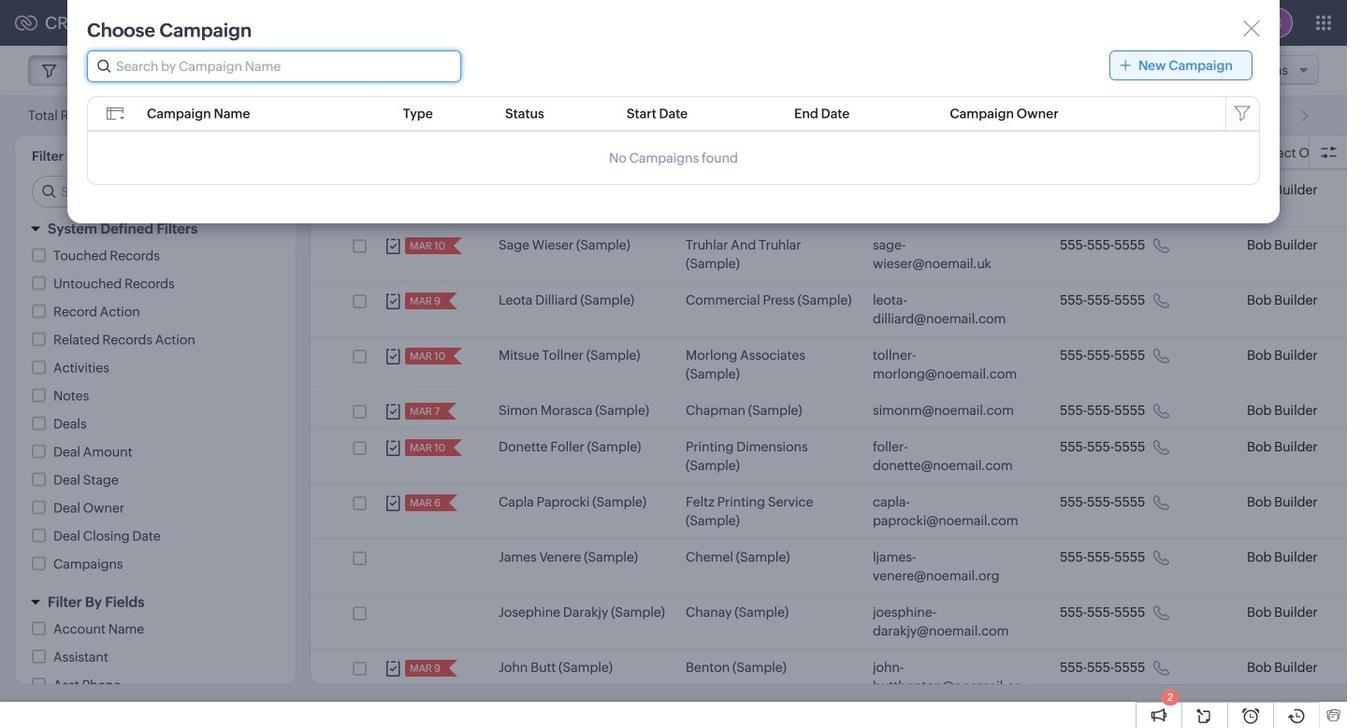 Task type: locate. For each thing, give the bounding box(es) containing it.
Search text field
[[33, 177, 281, 207]]

search image
[[1110, 15, 1126, 31]]

navigation
[[1255, 102, 1319, 129]]

row group
[[311, 172, 1347, 724]]

calendar image
[[1149, 15, 1165, 30]]

search element
[[1099, 0, 1137, 46]]



Task type: vqa. For each thing, say whether or not it's contained in the screenshot.
Create Menu ELEMENT
no



Task type: describe. For each thing, give the bounding box(es) containing it.
logo image
[[15, 15, 37, 30]]

profile image
[[1263, 8, 1293, 38]]

Search by Campaign Name text field
[[88, 51, 460, 81]]

profile element
[[1252, 0, 1304, 45]]



